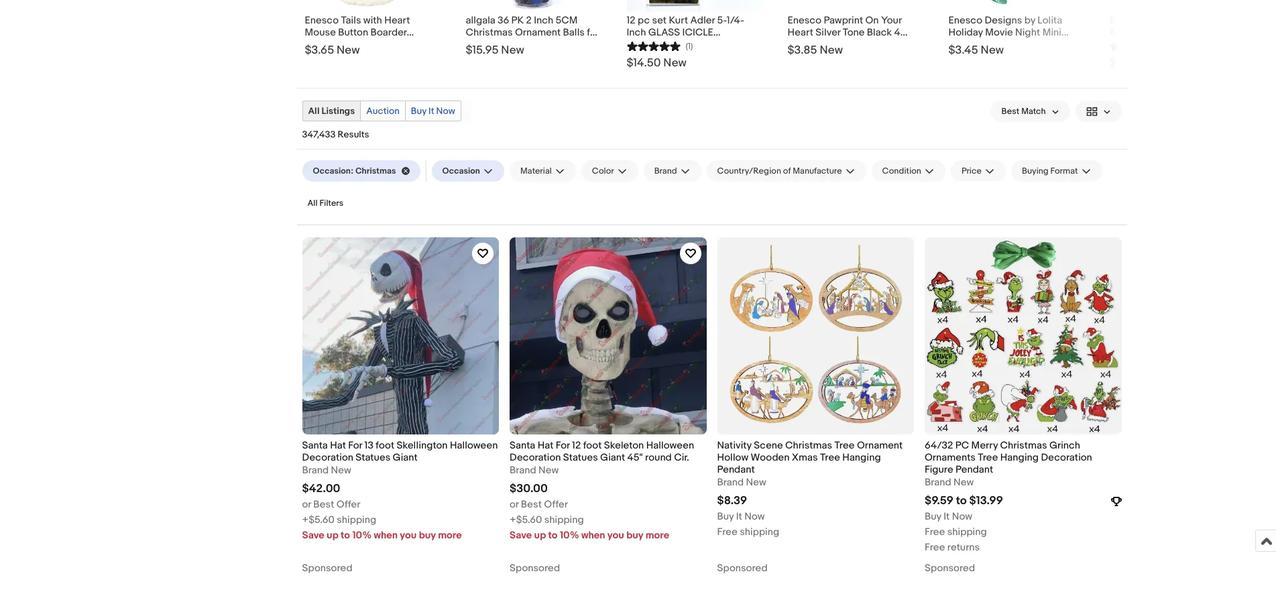 Task type: locate. For each thing, give the bounding box(es) containing it.
10%
[[353, 530, 372, 542], [560, 530, 580, 542]]

1 up from the left
[[327, 530, 339, 542]]

buy down $8.39
[[718, 511, 734, 524]]

shipping inside santa hat for 13 foot skellington halloween decoration statues giant brand new $42.00 or best offer +$5.60 shipping save up to 10% when you buy more
[[337, 514, 377, 527]]

santa up $30.00
[[510, 439, 536, 452]]

3 sponsored from the left
[[718, 563, 768, 575]]

hanging inside enesco tails with heart mouse button boarder hanging ornament 2.99 inch
[[305, 38, 343, 51]]

free left returns
[[925, 542, 946, 555]]

1 horizontal spatial hanging
[[843, 452, 882, 464]]

all inside 'link'
[[308, 106, 320, 117]]

allgala 36 pk 2 inch 5cm christmas ornament balls for xmas tree-4 style-navy ... image
[[466, 0, 600, 12]]

sponsored for it
[[718, 563, 768, 575]]

or
[[302, 499, 311, 511], [510, 499, 519, 511]]

giant inside santa hat for 13 foot skellington halloween decoration statues giant brand new $42.00 or best offer +$5.60 shipping save up to 10% when you buy more
[[393, 452, 418, 464]]

figure
[[925, 464, 954, 477]]

1 horizontal spatial to
[[549, 530, 558, 542]]

shipping down $30.00
[[545, 514, 584, 527]]

0 horizontal spatial hanging
[[305, 38, 343, 51]]

2 giant from the left
[[601, 452, 626, 464]]

0 horizontal spatial ornament
[[346, 38, 392, 51]]

offer inside santa hat for 12 foot skeleton halloween decoration statues giant 45" round cir. brand new $30.00 or best offer +$5.60 shipping save up to 10% when you buy more
[[544, 499, 568, 511]]

occasion: christmas link
[[302, 161, 420, 182]]

1 horizontal spatial inch
[[534, 14, 554, 27]]

new inside 64/32 pc merry christmas grinch ornaments tree hanging decoration figure pendant brand new
[[954, 477, 974, 489]]

you inside santa hat for 13 foot skellington halloween decoration statues giant brand new $42.00 or best offer +$5.60 shipping save up to 10% when you buy more
[[400, 530, 417, 542]]

giant
[[393, 452, 418, 464], [601, 452, 626, 464]]

statues inside santa hat for 13 foot skellington halloween decoration statues giant brand new $42.00 or best offer +$5.60 shipping save up to 10% when you buy more
[[356, 452, 391, 464]]

xmas inside nativity scene christmas tree ornament hollow wooden xmas tree hanging pendant brand new $8.39 buy it now free shipping
[[792, 452, 818, 464]]

christmas right occasion:
[[356, 166, 396, 177]]

xmas right the wooden
[[792, 452, 818, 464]]

foot inside santa hat for 12 foot skeleton halloween decoration statues giant 45" round cir. brand new $30.00 or best offer +$5.60 shipping save up to 10% when you buy more
[[584, 439, 602, 452]]

0 horizontal spatial you
[[400, 530, 417, 542]]

brand
[[655, 166, 677, 177], [302, 464, 329, 477], [510, 464, 537, 477], [718, 477, 744, 489], [925, 477, 952, 489]]

shipping up returns
[[948, 526, 988, 539]]

0 horizontal spatial statues
[[356, 452, 391, 464]]

for inside santa hat for 13 foot skellington halloween decoration statues giant brand new $42.00 or best offer +$5.60 shipping save up to 10% when you buy more
[[348, 439, 363, 452]]

0 horizontal spatial save
[[302, 530, 325, 542]]

enesco tails with heart mouse button boarder hanging ornament 2.99 inch
[[305, 14, 435, 51]]

hat left 12
[[538, 439, 554, 452]]

up down the $42.00
[[327, 530, 339, 542]]

1 horizontal spatial when
[[582, 530, 606, 542]]

brand up the $42.00
[[302, 464, 329, 477]]

occasion
[[443, 166, 480, 177]]

free down $8.39
[[718, 526, 738, 539]]

0 horizontal spatial inch
[[416, 38, 435, 51]]

occasion button
[[432, 161, 505, 182]]

santa up the $42.00
[[302, 439, 328, 452]]

ornament inside nativity scene christmas tree ornament hollow wooden xmas tree hanging pendant brand new $8.39 buy it now free shipping
[[858, 439, 903, 452]]

top rated plus image
[[1112, 496, 1122, 507]]

christmas right merry
[[1001, 439, 1048, 452]]

2 pendant from the left
[[956, 464, 994, 477]]

christmas
[[466, 26, 513, 39], [356, 166, 396, 177], [786, 439, 833, 452], [1001, 439, 1048, 452]]

hanging for button
[[305, 38, 343, 51]]

halloween right skellington
[[450, 439, 498, 452]]

auction
[[367, 106, 400, 117]]

to inside santa hat for 13 foot skellington halloween decoration statues giant brand new $42.00 or best offer +$5.60 shipping save up to 10% when you buy more
[[341, 530, 350, 542]]

pendant inside nativity scene christmas tree ornament hollow wooden xmas tree hanging pendant brand new $8.39 buy it now free shipping
[[718, 464, 755, 477]]

2 horizontal spatial it
[[944, 511, 950, 524]]

format
[[1051, 166, 1079, 177]]

0 horizontal spatial it
[[429, 106, 434, 117]]

for left 12
[[556, 439, 570, 452]]

1 hat from the left
[[330, 439, 346, 452]]

foot inside santa hat for 13 foot skellington halloween decoration statues giant brand new $42.00 or best offer +$5.60 shipping save up to 10% when you buy more
[[376, 439, 395, 452]]

enesco tails with heart mouse button boarder hanging ornament 2.99 inch link
[[305, 12, 439, 51]]

1 +$5.60 from the left
[[302, 514, 335, 527]]

1 save from the left
[[302, 530, 325, 542]]

it right auction link
[[429, 106, 434, 117]]

mouse
[[305, 26, 336, 39]]

decoration
[[302, 452, 354, 464], [510, 452, 561, 464], [1042, 452, 1093, 464]]

christmas right scene
[[786, 439, 833, 452]]

cir.
[[674, 452, 690, 464]]

1 horizontal spatial up
[[535, 530, 546, 542]]

1 horizontal spatial hat
[[538, 439, 554, 452]]

shipping inside santa hat for 12 foot skeleton halloween decoration statues giant 45" round cir. brand new $30.00 or best offer +$5.60 shipping save up to 10% when you buy more
[[545, 514, 584, 527]]

64/32 pc merry christmas grinch ornaments tree hanging decoration figure pendant link
[[925, 439, 1122, 477]]

it inside nativity scene christmas tree ornament hollow wooden xmas tree hanging pendant brand new $8.39 buy it now free shipping
[[737, 511, 743, 524]]

xmas down allgala
[[466, 38, 492, 51]]

santa hat for 12 foot skeleton halloween decoration statues giant 45" round cir. link
[[510, 439, 707, 464]]

2 up from the left
[[535, 530, 546, 542]]

it
[[429, 106, 434, 117], [737, 511, 743, 524], [944, 511, 950, 524]]

$15.95 new
[[466, 44, 525, 57]]

all
[[308, 106, 320, 117], [308, 198, 318, 209]]

+$5.60
[[302, 514, 335, 527], [510, 514, 542, 527]]

0 horizontal spatial more
[[438, 530, 462, 542]]

2 you from the left
[[608, 530, 625, 542]]

best
[[1002, 106, 1020, 117], [314, 499, 334, 511], [521, 499, 542, 511]]

new
[[337, 44, 360, 57], [501, 44, 525, 57], [820, 44, 844, 57], [981, 44, 1005, 57], [664, 57, 687, 70], [1147, 57, 1170, 70], [331, 464, 351, 477], [539, 464, 559, 477], [746, 477, 767, 489], [954, 477, 974, 489]]

2 for from the left
[[556, 439, 570, 452]]

2 horizontal spatial buy
[[925, 511, 942, 524]]

0 horizontal spatial hat
[[330, 439, 346, 452]]

allgala
[[466, 14, 496, 27]]

save down $30.00
[[510, 530, 532, 542]]

skellington
[[397, 439, 448, 452]]

to
[[957, 495, 967, 508], [341, 530, 350, 542], [549, 530, 558, 542]]

1 or from the left
[[302, 499, 311, 511]]

1 pendant from the left
[[718, 464, 755, 477]]

now inside buy it now link
[[437, 106, 456, 117]]

all inside button
[[308, 198, 318, 209]]

1 for from the left
[[348, 439, 363, 452]]

best down the $42.00
[[314, 499, 334, 511]]

1 horizontal spatial buy
[[627, 530, 644, 542]]

statues inside santa hat for 12 foot skeleton halloween decoration statues giant 45" round cir. brand new $30.00 or best offer +$5.60 shipping save up to 10% when you buy more
[[564, 452, 598, 464]]

buy
[[419, 530, 436, 542], [627, 530, 644, 542]]

brand up $8.39
[[718, 477, 744, 489]]

or down $30.00
[[510, 499, 519, 511]]

shipping
[[337, 514, 377, 527], [545, 514, 584, 527], [740, 526, 780, 539], [948, 526, 988, 539]]

1 horizontal spatial halloween
[[647, 439, 695, 452]]

halloween right 45" at the bottom
[[647, 439, 695, 452]]

2 halloween from the left
[[647, 439, 695, 452]]

giant right "13"
[[393, 452, 418, 464]]

inch right the 2.99
[[416, 38, 435, 51]]

45"
[[628, 452, 643, 464]]

64/32 pc merry christmas grinch ornaments tree hanging decoration figure pendant brand new
[[925, 439, 1093, 489]]

0 horizontal spatial now
[[437, 106, 456, 117]]

1 horizontal spatial decoration
[[510, 452, 561, 464]]

more
[[438, 530, 462, 542], [646, 530, 670, 542]]

1 when from the left
[[374, 530, 398, 542]]

foot right "13"
[[376, 439, 395, 452]]

1 horizontal spatial now
[[745, 511, 765, 524]]

0 horizontal spatial xmas
[[466, 38, 492, 51]]

2 horizontal spatial ornament
[[858, 439, 903, 452]]

1 horizontal spatial +$5.60
[[510, 514, 542, 527]]

pendant down nativity
[[718, 464, 755, 477]]

shipping down the $42.00
[[337, 514, 377, 527]]

347,433
[[302, 129, 336, 140]]

buy down $9.59 on the right
[[925, 511, 942, 524]]

offer
[[337, 499, 361, 511], [544, 499, 568, 511]]

buy
[[411, 106, 427, 117], [718, 511, 734, 524], [925, 511, 942, 524]]

save
[[302, 530, 325, 542], [510, 530, 532, 542]]

or down the $42.00
[[302, 499, 311, 511]]

2 decoration from the left
[[510, 452, 561, 464]]

0 vertical spatial xmas
[[466, 38, 492, 51]]

hat left "13"
[[330, 439, 346, 452]]

0 horizontal spatial 10%
[[353, 530, 372, 542]]

2 or from the left
[[510, 499, 519, 511]]

inch right "2"
[[534, 14, 554, 27]]

0 horizontal spatial giant
[[393, 452, 418, 464]]

brand down figure
[[925, 477, 952, 489]]

when inside santa hat for 13 foot skellington halloween decoration statues giant brand new $42.00 or best offer +$5.60 shipping save up to 10% when you buy more
[[374, 530, 398, 542]]

1 horizontal spatial more
[[646, 530, 670, 542]]

shipping down $8.39
[[740, 526, 780, 539]]

brand right color dropdown button
[[655, 166, 677, 177]]

giant left 45" at the bottom
[[601, 452, 626, 464]]

up
[[327, 530, 339, 542], [535, 530, 546, 542]]

for inside santa hat for 12 foot skeleton halloween decoration statues giant 45" round cir. brand new $30.00 or best offer +$5.60 shipping save up to 10% when you buy more
[[556, 439, 570, 452]]

1 horizontal spatial you
[[608, 530, 625, 542]]

brand inside 64/32 pc merry christmas grinch ornaments tree hanging decoration figure pendant brand new
[[925, 477, 952, 489]]

1 offer from the left
[[337, 499, 361, 511]]

or inside santa hat for 13 foot skellington halloween decoration statues giant brand new $42.00 or best offer +$5.60 shipping save up to 10% when you buy more
[[302, 499, 311, 511]]

xmas inside the allgala 36 pk 2 inch 5cm christmas ornament balls for xmas tree-4 style-navy ...
[[466, 38, 492, 51]]

2 offer from the left
[[544, 499, 568, 511]]

0 horizontal spatial decoration
[[302, 452, 354, 464]]

now down $9.59 on the right
[[953, 511, 973, 524]]

it down $8.39
[[737, 511, 743, 524]]

0 horizontal spatial when
[[374, 530, 398, 542]]

foot right 12
[[584, 439, 602, 452]]

christmas inside occasion: christmas link
[[356, 166, 396, 177]]

santa hat for 13 foot skellington halloween decoration statues giant image
[[302, 238, 499, 435]]

1 horizontal spatial xmas
[[792, 452, 818, 464]]

1 giant from the left
[[393, 452, 418, 464]]

0 horizontal spatial buy
[[419, 530, 436, 542]]

buy inside $9.59 to $13.99 buy it now free shipping free returns
[[925, 511, 942, 524]]

santa hat for 13 foot skellington halloween decoration statues giant link
[[302, 439, 499, 464]]

now inside nativity scene christmas tree ornament hollow wooden xmas tree hanging pendant brand new $8.39 buy it now free shipping
[[745, 511, 765, 524]]

santa inside santa hat for 12 foot skeleton halloween decoration statues giant 45" round cir. brand new $30.00 or best offer +$5.60 shipping save up to 10% when you buy more
[[510, 439, 536, 452]]

skeleton
[[604, 439, 644, 452]]

statues left skellington
[[356, 452, 391, 464]]

1 10% from the left
[[353, 530, 372, 542]]

1 horizontal spatial pendant
[[956, 464, 994, 477]]

for
[[348, 439, 363, 452], [556, 439, 570, 452]]

inch inside the allgala 36 pk 2 inch 5cm christmas ornament balls for xmas tree-4 style-navy ...
[[534, 14, 554, 27]]

tree
[[835, 439, 855, 452], [821, 452, 841, 464], [979, 452, 999, 464]]

64/32 pc merry christmas grinch ornaments tree hanging decoration figure pendant image
[[925, 238, 1122, 435]]

navy
[[554, 38, 577, 51]]

4 sponsored from the left
[[925, 563, 976, 575]]

1 buy from the left
[[419, 530, 436, 542]]

0 horizontal spatial +$5.60
[[302, 514, 335, 527]]

1 horizontal spatial foot
[[584, 439, 602, 452]]

hat for $42.00
[[330, 439, 346, 452]]

statues left skeleton at the bottom of page
[[564, 452, 598, 464]]

buying format
[[1023, 166, 1079, 177]]

sponsored for $30.00
[[510, 563, 560, 575]]

more inside santa hat for 13 foot skellington halloween decoration statues giant brand new $42.00 or best offer +$5.60 shipping save up to 10% when you buy more
[[438, 530, 462, 542]]

0 horizontal spatial or
[[302, 499, 311, 511]]

pendant inside 64/32 pc merry christmas grinch ornaments tree hanging decoration figure pendant brand new
[[956, 464, 994, 477]]

hanging for ornaments
[[1001, 452, 1039, 464]]

decoration inside santa hat for 12 foot skeleton halloween decoration statues giant 45" round cir. brand new $30.00 or best offer +$5.60 shipping save up to 10% when you buy more
[[510, 452, 561, 464]]

1 horizontal spatial it
[[737, 511, 743, 524]]

1 horizontal spatial offer
[[544, 499, 568, 511]]

1 horizontal spatial best
[[521, 499, 542, 511]]

results
[[338, 129, 369, 140]]

buy right auction
[[411, 106, 427, 117]]

2 horizontal spatial now
[[953, 511, 973, 524]]

0 horizontal spatial to
[[341, 530, 350, 542]]

foot for $30.00
[[584, 439, 602, 452]]

1 horizontal spatial statues
[[564, 452, 598, 464]]

$14.50
[[627, 57, 661, 70]]

+$5.60 inside santa hat for 13 foot skellington halloween decoration statues giant brand new $42.00 or best offer +$5.60 shipping save up to 10% when you buy more
[[302, 514, 335, 527]]

1 horizontal spatial 10%
[[560, 530, 580, 542]]

+$5.60 down the $42.00
[[302, 514, 335, 527]]

0 vertical spatial all
[[308, 106, 320, 117]]

brand button
[[644, 161, 702, 182]]

5cm
[[556, 14, 578, 27]]

$29.99 new
[[1110, 57, 1170, 70]]

up down $30.00
[[535, 530, 546, 542]]

brand inside "brand" dropdown button
[[655, 166, 677, 177]]

2 statues from the left
[[564, 452, 598, 464]]

best down $30.00
[[521, 499, 542, 511]]

sponsored for offer
[[302, 563, 353, 575]]

save inside santa hat for 13 foot skellington halloween decoration statues giant brand new $42.00 or best offer +$5.60 shipping save up to 10% when you buy more
[[302, 530, 325, 542]]

ornament inside the allgala 36 pk 2 inch 5cm christmas ornament balls for xmas tree-4 style-navy ...
[[515, 26, 561, 39]]

2 buy from the left
[[627, 530, 644, 542]]

statues for $30.00
[[564, 452, 598, 464]]

$9.59 to $13.99 buy it now free shipping free returns
[[925, 495, 1004, 555]]

1 horizontal spatial for
[[556, 439, 570, 452]]

buying format button
[[1012, 161, 1103, 182]]

1 sponsored from the left
[[302, 563, 353, 575]]

2 more from the left
[[646, 530, 670, 542]]

1 horizontal spatial save
[[510, 530, 532, 542]]

sponsored
[[302, 563, 353, 575], [510, 563, 560, 575], [718, 563, 768, 575], [925, 563, 976, 575]]

0 horizontal spatial offer
[[337, 499, 361, 511]]

hat inside santa hat for 13 foot skellington halloween decoration statues giant brand new $42.00 or best offer +$5.60 shipping save up to 10% when you buy more
[[330, 439, 346, 452]]

christmas up the $15.95 new
[[466, 26, 513, 39]]

hat inside santa hat for 12 foot skeleton halloween decoration statues giant 45" round cir. brand new $30.00 or best offer +$5.60 shipping save up to 10% when you buy more
[[538, 439, 554, 452]]

2 when from the left
[[582, 530, 606, 542]]

inch inside enesco tails with heart mouse button boarder hanging ornament 2.99 inch
[[416, 38, 435, 51]]

boarder
[[371, 26, 407, 39]]

for left "13"
[[348, 439, 363, 452]]

all listings link
[[303, 102, 361, 121]]

1 santa from the left
[[302, 439, 328, 452]]

0 horizontal spatial pendant
[[718, 464, 755, 477]]

tree-
[[494, 38, 519, 51]]

2 horizontal spatial to
[[957, 495, 967, 508]]

1 horizontal spatial or
[[510, 499, 519, 511]]

pendant down merry
[[956, 464, 994, 477]]

0 horizontal spatial best
[[314, 499, 334, 511]]

giant inside santa hat for 12 foot skeleton halloween decoration statues giant 45" round cir. brand new $30.00 or best offer +$5.60 shipping save up to 10% when you buy more
[[601, 452, 626, 464]]

2 sponsored from the left
[[510, 563, 560, 575]]

2 foot from the left
[[584, 439, 602, 452]]

1 foot from the left
[[376, 439, 395, 452]]

it inside $9.59 to $13.99 buy it now free shipping free returns
[[944, 511, 950, 524]]

all up the 347,433
[[308, 106, 320, 117]]

brand inside nativity scene christmas tree ornament hollow wooden xmas tree hanging pendant brand new $8.39 buy it now free shipping
[[718, 477, 744, 489]]

0 horizontal spatial foot
[[376, 439, 395, 452]]

all left filters
[[308, 198, 318, 209]]

now down $8.39
[[745, 511, 765, 524]]

save down the $42.00
[[302, 530, 325, 542]]

halloween inside santa hat for 13 foot skellington halloween decoration statues giant brand new $42.00 or best offer +$5.60 shipping save up to 10% when you buy more
[[450, 439, 498, 452]]

1 vertical spatial xmas
[[792, 452, 818, 464]]

2 santa from the left
[[510, 439, 536, 452]]

enesco designs by lolita holiday movie night mini wine glass hanging ornament image
[[949, 0, 1083, 12]]

halloween inside santa hat for 12 foot skeleton halloween decoration statues giant 45" round cir. brand new $30.00 or best offer +$5.60 shipping save up to 10% when you buy more
[[647, 439, 695, 452]]

new inside nativity scene christmas tree ornament hollow wooden xmas tree hanging pendant brand new $8.39 buy it now free shipping
[[746, 477, 767, 489]]

brand up $30.00
[[510, 464, 537, 477]]

1 statues from the left
[[356, 452, 391, 464]]

santa inside santa hat for 13 foot skellington halloween decoration statues giant brand new $42.00 or best offer +$5.60 shipping save up to 10% when you buy more
[[302, 439, 328, 452]]

1 vertical spatial all
[[308, 198, 318, 209]]

nativity scene christmas tree ornament hollow wooden xmas tree hanging pendant brand new $8.39 buy it now free shipping
[[718, 439, 903, 539]]

xmas
[[466, 38, 492, 51], [792, 452, 818, 464]]

3 decoration from the left
[[1042, 452, 1093, 464]]

2 horizontal spatial decoration
[[1042, 452, 1093, 464]]

1 horizontal spatial santa
[[510, 439, 536, 452]]

christmas inside the allgala 36 pk 2 inch 5cm christmas ornament balls for xmas tree-4 style-navy ...
[[466, 26, 513, 39]]

(1)
[[686, 41, 694, 52]]

2 hat from the left
[[538, 439, 554, 452]]

to inside $9.59 to $13.99 buy it now free shipping free returns
[[957, 495, 967, 508]]

button
[[338, 26, 369, 39]]

1 horizontal spatial ornament
[[515, 26, 561, 39]]

hanging inside 64/32 pc merry christmas grinch ornaments tree hanging decoration figure pendant brand new
[[1001, 452, 1039, 464]]

$3.85 new
[[788, 44, 844, 57]]

you
[[400, 530, 417, 542], [608, 530, 625, 542]]

offer down $30.00
[[544, 499, 568, 511]]

1 halloween from the left
[[450, 439, 498, 452]]

up inside santa hat for 12 foot skeleton halloween decoration statues giant 45" round cir. brand new $30.00 or best offer +$5.60 shipping save up to 10% when you buy more
[[535, 530, 546, 542]]

1 decoration from the left
[[302, 452, 354, 464]]

2 +$5.60 from the left
[[510, 514, 542, 527]]

all filters
[[308, 198, 344, 209]]

it down $9.59 on the right
[[944, 511, 950, 524]]

2 horizontal spatial hanging
[[1001, 452, 1039, 464]]

now up occasion at left top
[[437, 106, 456, 117]]

0 horizontal spatial santa
[[302, 439, 328, 452]]

2 horizontal spatial best
[[1002, 106, 1020, 117]]

offer down the $42.00
[[337, 499, 361, 511]]

1 horizontal spatial giant
[[601, 452, 626, 464]]

best left match
[[1002, 106, 1020, 117]]

2 10% from the left
[[560, 530, 580, 542]]

2 save from the left
[[510, 530, 532, 542]]

new inside santa hat for 12 foot skeleton halloween decoration statues giant 45" round cir. brand new $30.00 or best offer +$5.60 shipping save up to 10% when you buy more
[[539, 464, 559, 477]]

0 horizontal spatial up
[[327, 530, 339, 542]]

0 vertical spatial inch
[[534, 14, 554, 27]]

hanging
[[305, 38, 343, 51], [843, 452, 882, 464], [1001, 452, 1039, 464]]

inch
[[534, 14, 554, 27], [416, 38, 435, 51]]

decoration inside santa hat for 13 foot skellington halloween decoration statues giant brand new $42.00 or best offer +$5.60 shipping save up to 10% when you buy more
[[302, 452, 354, 464]]

1 vertical spatial inch
[[416, 38, 435, 51]]

+$5.60 down $30.00
[[510, 514, 542, 527]]

0 horizontal spatial halloween
[[450, 439, 498, 452]]

1 horizontal spatial buy
[[718, 511, 734, 524]]

1 you from the left
[[400, 530, 417, 542]]

0 horizontal spatial for
[[348, 439, 363, 452]]

all filters button
[[302, 193, 349, 214]]

1 more from the left
[[438, 530, 462, 542]]



Task type: describe. For each thing, give the bounding box(es) containing it.
12
[[572, 439, 581, 452]]

giant for $30.00
[[601, 452, 626, 464]]

country/region of manufacture
[[718, 166, 843, 177]]

enesco
[[305, 14, 339, 27]]

shipping inside $9.59 to $13.99 buy it now free shipping free returns
[[948, 526, 988, 539]]

buy inside nativity scene christmas tree ornament hollow wooden xmas tree hanging pendant brand new $8.39 buy it now free shipping
[[718, 511, 734, 524]]

wooden
[[751, 452, 790, 464]]

free down $9.59 on the right
[[925, 526, 946, 539]]

buy inside santa hat for 13 foot skellington halloween decoration statues giant brand new $42.00 or best offer +$5.60 shipping save up to 10% when you buy more
[[419, 530, 436, 542]]

santa hat for 12 foot skeleton halloween decoration statues giant 45" round cir. brand new $30.00 or best offer +$5.60 shipping save up to 10% when you buy more
[[510, 439, 695, 542]]

$14.50 new
[[627, 57, 687, 70]]

4
[[519, 38, 525, 51]]

listings
[[322, 106, 355, 117]]

decoration inside 64/32 pc merry christmas grinch ornaments tree hanging decoration figure pendant brand new
[[1042, 452, 1093, 464]]

buy it now
[[411, 106, 456, 117]]

allgala 36 pk 2 inch 5cm christmas ornament balls for xmas tree-4 style-navy ...
[[466, 14, 599, 51]]

64/32
[[925, 439, 954, 452]]

$13.99
[[970, 495, 1004, 508]]

manufacture
[[793, 166, 843, 177]]

nativity scene christmas tree ornament hollow wooden xmas tree hanging pendant image
[[718, 238, 915, 435]]

christmas inside nativity scene christmas tree ornament hollow wooden xmas tree hanging pendant brand new $8.39 buy it now free shipping
[[786, 439, 833, 452]]

price button
[[951, 161, 1007, 182]]

...
[[579, 38, 587, 51]]

for for $30.00
[[556, 439, 570, 452]]

nativity scene christmas tree ornament hollow wooden xmas tree hanging pendant link
[[718, 439, 915, 477]]

0 horizontal spatial buy
[[411, 106, 427, 117]]

$3.45 new
[[949, 44, 1005, 57]]

foot for $42.00
[[376, 439, 395, 452]]

all for all filters
[[308, 198, 318, 209]]

best inside dropdown button
[[1002, 106, 1020, 117]]

13
[[365, 439, 374, 452]]

occasion:
[[313, 166, 354, 177]]

enesco tails with heart mouse button boarder hanging ornament 2.99 inch image
[[305, 0, 439, 12]]

ornaments
[[925, 452, 976, 464]]

to inside santa hat for 12 foot skeleton halloween decoration statues giant 45" round cir. brand new $30.00 or best offer +$5.60 shipping save up to 10% when you buy more
[[549, 530, 558, 542]]

36
[[498, 14, 509, 27]]

12 pc set kurt adler 5-1/4-inch glass icicle christmas ornaments - clear image
[[627, 0, 761, 12]]

or inside santa hat for 12 foot skeleton halloween decoration statues giant 45" round cir. brand new $30.00 or best offer +$5.60 shipping save up to 10% when you buy more
[[510, 499, 519, 511]]

you inside santa hat for 12 foot skeleton halloween decoration statues giant 45" round cir. brand new $30.00 or best offer +$5.60 shipping save up to 10% when you buy more
[[608, 530, 625, 542]]

material
[[521, 166, 552, 177]]

brand inside santa hat for 13 foot skellington halloween decoration statues giant brand new $42.00 or best offer +$5.60 shipping save up to 10% when you buy more
[[302, 464, 329, 477]]

10% inside santa hat for 13 foot skellington halloween decoration statues giant brand new $42.00 or best offer +$5.60 shipping save up to 10% when you buy more
[[353, 530, 372, 542]]

color button
[[582, 161, 639, 182]]

condition
[[883, 166, 922, 177]]

santa hat for 13 foot skellington halloween decoration statues giant brand new $42.00 or best offer +$5.60 shipping save up to 10% when you buy more
[[302, 439, 498, 542]]

style-
[[527, 38, 554, 51]]

view: gallery view image
[[1087, 105, 1112, 119]]

tree inside 64/32 pc merry christmas grinch ornaments tree hanging decoration figure pendant brand new
[[979, 452, 999, 464]]

brand inside santa hat for 12 foot skeleton halloween decoration statues giant 45" round cir. brand new $30.00 or best offer +$5.60 shipping save up to 10% when you buy more
[[510, 464, 537, 477]]

returns
[[948, 542, 981, 555]]

hollow
[[718, 452, 749, 464]]

nativity
[[718, 439, 752, 452]]

halloween for $42.00
[[450, 439, 498, 452]]

(1) link
[[627, 39, 694, 52]]

decoration for $42.00
[[302, 452, 354, 464]]

country/region
[[718, 166, 782, 177]]

merry
[[972, 439, 999, 452]]

santa for $30.00
[[510, 439, 536, 452]]

pendant for 64/32 pc merry christmas grinch ornaments tree hanging decoration figure pendant brand new
[[956, 464, 994, 477]]

more inside santa hat for 12 foot skeleton halloween decoration statues giant 45" round cir. brand new $30.00 or best offer +$5.60 shipping save up to 10% when you buy more
[[646, 530, 670, 542]]

ornament inside enesco tails with heart mouse button boarder hanging ornament 2.99 inch
[[346, 38, 392, 51]]

match
[[1022, 106, 1046, 117]]

auction link
[[361, 102, 405, 121]]

tails
[[341, 14, 361, 27]]

$3.85
[[788, 44, 818, 57]]

allgala 36 pk 2 inch 5cm christmas ornament balls for xmas tree-4 style-navy ... link
[[466, 12, 600, 51]]

pendant for nativity scene christmas tree ornament hollow wooden xmas tree hanging pendant brand new $8.39 buy it now free shipping
[[718, 464, 755, 477]]

buy it now link
[[406, 102, 461, 121]]

best inside santa hat for 13 foot skellington halloween decoration statues giant brand new $42.00 or best offer +$5.60 shipping save up to 10% when you buy more
[[314, 499, 334, 511]]

santa for $42.00
[[302, 439, 328, 452]]

2.99
[[394, 38, 414, 51]]

offer inside santa hat for 13 foot skellington halloween decoration statues giant brand new $42.00 or best offer +$5.60 shipping save up to 10% when you buy more
[[337, 499, 361, 511]]

balls
[[563, 26, 585, 39]]

best match button
[[992, 101, 1071, 122]]

hat for $30.00
[[538, 439, 554, 452]]

hanging inside nativity scene christmas tree ornament hollow wooden xmas tree hanging pendant brand new $8.39 buy it now free shipping
[[843, 452, 882, 464]]

shipping inside nativity scene christmas tree ornament hollow wooden xmas tree hanging pendant brand new $8.39 buy it now free shipping
[[740, 526, 780, 539]]

347,433 results
[[302, 129, 369, 140]]

for
[[587, 26, 599, 39]]

best match
[[1002, 106, 1046, 117]]

new inside santa hat for 13 foot skellington halloween decoration statues giant brand new $42.00 or best offer +$5.60 shipping save up to 10% when you buy more
[[331, 464, 351, 477]]

christmas inside 64/32 pc merry christmas grinch ornaments tree hanging decoration figure pendant brand new
[[1001, 439, 1048, 452]]

up inside santa hat for 13 foot skellington halloween decoration statues giant brand new $42.00 or best offer +$5.60 shipping save up to 10% when you buy more
[[327, 530, 339, 542]]

when inside santa hat for 12 foot skeleton halloween decoration statues giant 45" round cir. brand new $30.00 or best offer +$5.60 shipping save up to 10% when you buy more
[[582, 530, 606, 542]]

$8.39
[[718, 495, 748, 508]]

10% inside santa hat for 12 foot skeleton halloween decoration statues giant 45" round cir. brand new $30.00 or best offer +$5.60 shipping save up to 10% when you buy more
[[560, 530, 580, 542]]

heart
[[385, 14, 410, 27]]

occasion: christmas
[[313, 166, 396, 177]]

filters
[[320, 198, 344, 209]]

santa hat for 12 foot skeleton halloween decoration statues giant 45" round cir. image
[[510, 238, 707, 435]]

halloween for cir.
[[647, 439, 695, 452]]

buying
[[1023, 166, 1049, 177]]

2
[[526, 14, 532, 27]]

$29.99
[[1110, 57, 1145, 70]]

country/region of manufacture button
[[707, 161, 867, 182]]

$3.65
[[305, 44, 334, 57]]

all listings
[[308, 106, 355, 117]]

giant for offer
[[393, 452, 418, 464]]

$15.95
[[466, 44, 499, 57]]

statues for $42.00
[[356, 452, 391, 464]]

material button
[[510, 161, 576, 182]]

condition button
[[872, 161, 946, 182]]

$30.00
[[510, 483, 548, 496]]

$3.45
[[949, 44, 979, 57]]

of
[[784, 166, 791, 177]]

$3.65 new
[[305, 44, 360, 57]]

free inside nativity scene christmas tree ornament hollow wooden xmas tree hanging pendant brand new $8.39 buy it now free shipping
[[718, 526, 738, 539]]

price
[[962, 166, 982, 177]]

2 out of 5 stars image
[[1110, 39, 1164, 52]]

color
[[592, 166, 614, 177]]

5 out of 5 stars image
[[627, 39, 681, 52]]

buy inside santa hat for 12 foot skeleton halloween decoration statues giant 45" round cir. brand new $30.00 or best offer +$5.60 shipping save up to 10% when you buy more
[[627, 530, 644, 542]]

$42.00
[[302, 483, 341, 496]]

+$5.60 inside santa hat for 12 foot skeleton halloween decoration statues giant 45" round cir. brand new $30.00 or best offer +$5.60 shipping save up to 10% when you buy more
[[510, 514, 542, 527]]

with
[[364, 14, 382, 27]]

now inside $9.59 to $13.99 buy it now free shipping free returns
[[953, 511, 973, 524]]

pk
[[512, 14, 524, 27]]

best inside santa hat for 12 foot skeleton halloween decoration statues giant 45" round cir. brand new $30.00 or best offer +$5.60 shipping save up to 10% when you buy more
[[521, 499, 542, 511]]

$9.59
[[925, 495, 954, 508]]

round
[[646, 452, 672, 464]]

grinch
[[1050, 439, 1081, 452]]

for for $42.00
[[348, 439, 363, 452]]

decoration for $30.00
[[510, 452, 561, 464]]

all for all listings
[[308, 106, 320, 117]]

save inside santa hat for 12 foot skeleton halloween decoration statues giant 45" round cir. brand new $30.00 or best offer +$5.60 shipping save up to 10% when you buy more
[[510, 530, 532, 542]]



Task type: vqa. For each thing, say whether or not it's contained in the screenshot.
the rightmost Best
yes



